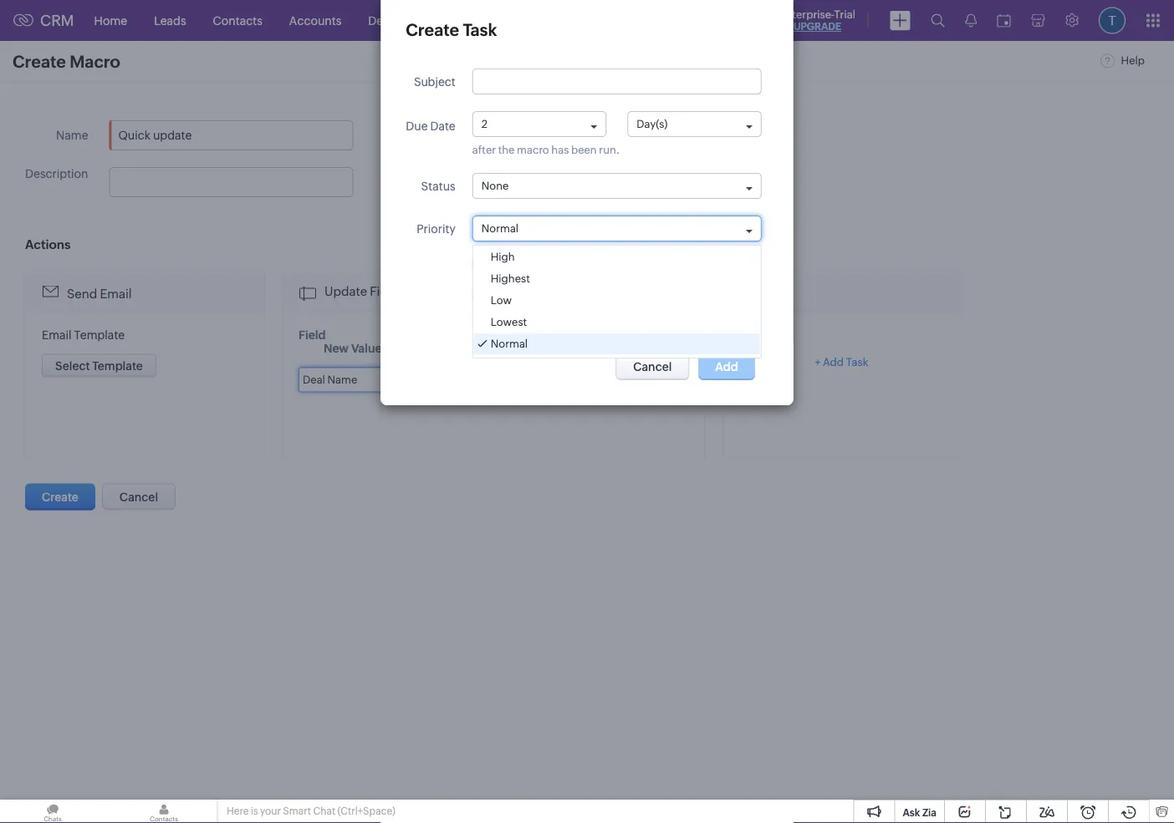 Task type: vqa. For each thing, say whether or not it's contained in the screenshot.
Create in the BUTTON
yes



Task type: locate. For each thing, give the bounding box(es) containing it.
email
[[100, 286, 132, 301], [42, 328, 72, 342]]

cancel button left add button
[[616, 354, 689, 381]]

1 horizontal spatial add
[[823, 356, 844, 368]]

macro
[[517, 144, 549, 156]]

0 vertical spatial tasks
[[425, 14, 454, 27]]

0 vertical spatial field
[[370, 284, 398, 299]]

after
[[472, 144, 496, 156]]

1 horizontal spatial cancel button
[[616, 354, 689, 381]]

field right the update
[[370, 284, 398, 299]]

1 vertical spatial task
[[846, 356, 868, 368]]

0 vertical spatial task
[[463, 20, 497, 39]]

highest
[[491, 273, 530, 285]]

home link
[[81, 0, 141, 41]]

deals
[[368, 14, 398, 27]]

name right deal
[[327, 373, 357, 386]]

description
[[25, 167, 88, 181]]

the
[[498, 144, 515, 156]]

1 horizontal spatial cancel
[[633, 360, 672, 374]]

contacts image
[[111, 800, 217, 824]]

None text field
[[109, 167, 353, 197]]

add
[[823, 356, 844, 368], [715, 360, 738, 374]]

name
[[56, 129, 88, 142], [327, 373, 357, 386]]

1 vertical spatial name
[[327, 373, 357, 386]]

assignee
[[522, 258, 568, 271]]

create
[[406, 20, 459, 39], [13, 52, 66, 71], [42, 490, 78, 504]]

date
[[430, 120, 456, 133]]

(ctrl+space)
[[337, 806, 395, 817]]

None text field
[[472, 69, 762, 94], [109, 120, 353, 151], [459, 368, 624, 393], [472, 69, 762, 94], [109, 120, 353, 151], [459, 368, 624, 393]]

lowest
[[491, 316, 527, 329]]

subject
[[414, 75, 456, 88]]

notify
[[489, 258, 520, 271]]

normal down lowest
[[491, 338, 528, 350]]

been
[[571, 144, 597, 156]]

day(s)
[[637, 118, 668, 130]]

cancel
[[633, 360, 672, 374], [119, 490, 158, 504]]

1 horizontal spatial tasks
[[762, 286, 794, 301]]

template
[[74, 328, 125, 342]]

help
[[1119, 54, 1145, 67]]

contacts link
[[200, 0, 276, 41]]

cancel button right create button
[[102, 484, 176, 511]]

1 vertical spatial cancel button
[[102, 484, 176, 511]]

1 horizontal spatial task
[[846, 356, 868, 368]]

enterprise-trial upgrade
[[779, 8, 856, 32]]

0 vertical spatial create
[[406, 20, 459, 39]]

deal name
[[303, 373, 357, 386]]

send
[[67, 286, 97, 301]]

1 vertical spatial field
[[299, 328, 326, 342]]

name up the description
[[56, 129, 88, 142]]

actions
[[25, 238, 71, 252]]

1 horizontal spatial email
[[100, 286, 132, 301]]

+
[[815, 356, 821, 368]]

deal
[[303, 373, 325, 386]]

task
[[463, 20, 497, 39], [846, 356, 868, 368]]

accounts link
[[276, 0, 355, 41]]

0 vertical spatial cancel button
[[616, 354, 689, 381]]

run.
[[599, 144, 620, 156]]

normal up high
[[481, 222, 519, 235]]

0 horizontal spatial cancel
[[119, 490, 158, 504]]

trial
[[834, 8, 856, 20]]

+ add task
[[815, 356, 868, 368]]

0 horizontal spatial field
[[299, 328, 326, 342]]

email left template
[[42, 328, 72, 342]]

help link
[[1100, 54, 1145, 67]]

1 vertical spatial cancel
[[119, 490, 158, 504]]

1 vertical spatial create
[[13, 52, 66, 71]]

smart
[[283, 806, 311, 817]]

1 vertical spatial normal
[[491, 338, 528, 350]]

tasks
[[425, 14, 454, 27], [762, 286, 794, 301]]

0 horizontal spatial tasks
[[425, 14, 454, 27]]

email right send
[[100, 286, 132, 301]]

0 vertical spatial cancel
[[633, 360, 672, 374]]

cancel left add button
[[633, 360, 672, 374]]

here
[[227, 806, 249, 817]]

create macro
[[13, 52, 120, 71]]

0 horizontal spatial cancel button
[[102, 484, 176, 511]]

0 horizontal spatial email
[[42, 328, 72, 342]]

field
[[370, 284, 398, 299], [299, 328, 326, 342]]

enterprise-
[[779, 8, 834, 20]]

here is your smart chat (ctrl+space)
[[227, 806, 395, 817]]

1 horizontal spatial name
[[327, 373, 357, 386]]

upgrade
[[794, 21, 841, 32]]

none
[[481, 180, 509, 192]]

1 horizontal spatial field
[[370, 284, 398, 299]]

0 horizontal spatial task
[[463, 20, 497, 39]]

0 horizontal spatial add
[[715, 360, 738, 374]]

None button
[[42, 354, 156, 378]]

2 vertical spatial create
[[42, 490, 78, 504]]

normal
[[481, 222, 519, 235], [491, 338, 528, 350]]

is
[[251, 806, 258, 817]]

status
[[421, 179, 456, 193]]

due
[[406, 120, 428, 133]]

cancel button
[[616, 354, 689, 381], [102, 484, 176, 511]]

0 vertical spatial name
[[56, 129, 88, 142]]

create inside button
[[42, 490, 78, 504]]

cancel right create button
[[119, 490, 158, 504]]

field up deal
[[299, 328, 326, 342]]

add button
[[699, 354, 755, 381]]

low
[[491, 294, 512, 307]]

chats image
[[0, 800, 105, 824]]

your
[[260, 806, 281, 817]]



Task type: describe. For each thing, give the bounding box(es) containing it.
crm link
[[13, 12, 74, 29]]

email template
[[42, 328, 125, 342]]

after the macro has been run.
[[472, 144, 620, 156]]

0 horizontal spatial name
[[56, 129, 88, 142]]

calls
[[481, 14, 507, 27]]

ask zia
[[903, 807, 937, 819]]

chat
[[313, 806, 335, 817]]

notify assignee
[[489, 258, 568, 271]]

cancel for the bottommost cancel button
[[119, 490, 158, 504]]

1 vertical spatial email
[[42, 328, 72, 342]]

leads link
[[141, 0, 200, 41]]

crm
[[40, 12, 74, 29]]

create for create task
[[406, 20, 459, 39]]

create button
[[25, 484, 95, 511]]

priority
[[417, 222, 456, 235]]

has
[[551, 144, 569, 156]]

field new value
[[299, 328, 382, 355]]

ask
[[903, 807, 920, 819]]

create for create
[[42, 490, 78, 504]]

add inside button
[[715, 360, 738, 374]]

new
[[324, 342, 349, 355]]

cancel for right cancel button
[[633, 360, 672, 374]]

tasks link
[[411, 0, 468, 41]]

0 vertical spatial normal
[[481, 222, 519, 235]]

accounts
[[289, 14, 341, 27]]

0 vertical spatial email
[[100, 286, 132, 301]]

contacts
[[213, 14, 262, 27]]

update
[[324, 284, 367, 299]]

field inside field new value
[[299, 328, 326, 342]]

zia
[[922, 807, 937, 819]]

home
[[94, 14, 127, 27]]

reminder
[[489, 289, 538, 301]]

send email
[[67, 286, 132, 301]]

leads
[[154, 14, 186, 27]]

1 vertical spatial tasks
[[762, 286, 794, 301]]

create for create macro
[[13, 52, 66, 71]]

2
[[481, 118, 488, 130]]

deals link
[[355, 0, 411, 41]]

due date
[[406, 120, 456, 133]]

macro
[[70, 52, 120, 71]]

calls link
[[468, 0, 521, 41]]

high
[[491, 251, 515, 263]]

value
[[351, 342, 382, 355]]

create task
[[406, 20, 497, 39]]

update field
[[324, 284, 398, 299]]



